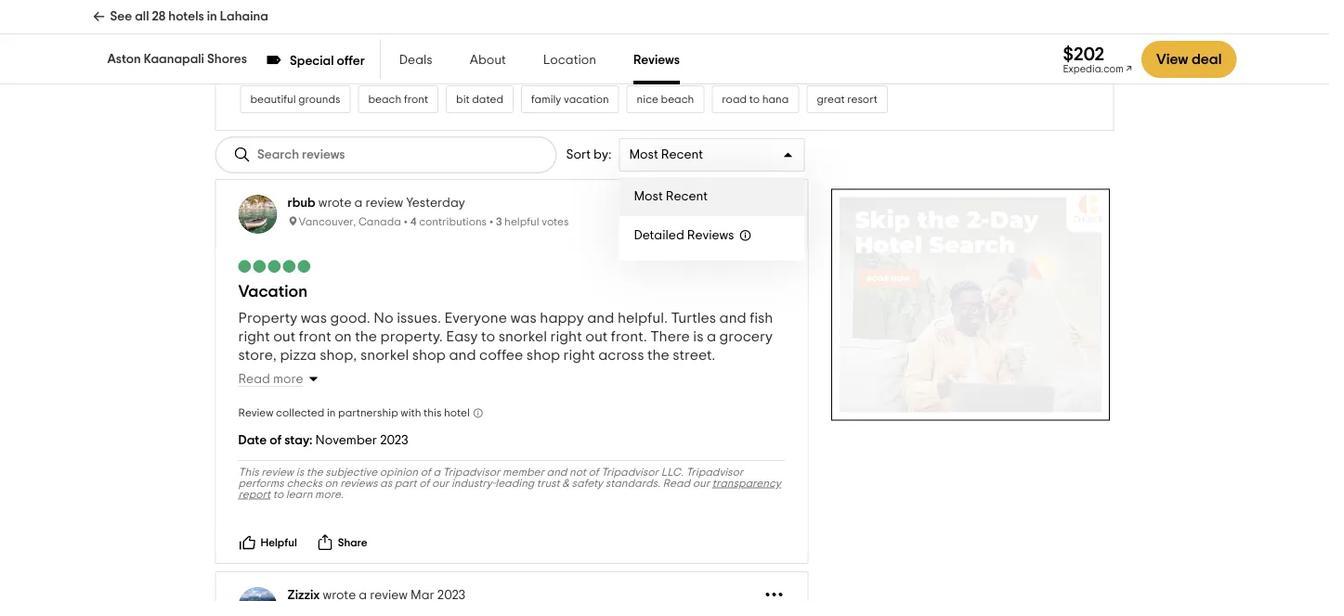 Task type: vqa. For each thing, say whether or not it's contained in the screenshot.
Special
yes



Task type: locate. For each thing, give the bounding box(es) containing it.
recent up detailed reviews on the top of the page
[[666, 190, 708, 203]]

2 horizontal spatial a
[[707, 330, 716, 345]]

and inside button
[[509, 59, 529, 70]]

read down store,
[[238, 373, 270, 386]]

vacation
[[238, 283, 308, 300]]

1 horizontal spatial shop
[[527, 348, 560, 363]]

part
[[395, 478, 417, 490]]

snorkel up coffee
[[499, 330, 547, 345]]

was left happy
[[510, 311, 537, 326]]

a right part
[[433, 467, 440, 478]]

turtles
[[671, 311, 716, 326]]

road to hana
[[722, 94, 789, 105]]

review right this
[[261, 467, 294, 478]]

1 horizontal spatial reviews
[[687, 229, 734, 242]]

hotels
[[168, 10, 204, 23]]

is up learn
[[296, 467, 304, 478]]

property was good.  no issues.  everyone was happy and helpful.  turtles and fish right out front on the property.  easy to snorkel right out front.  there is a grocery store, pizza shop, snorkel shop and coffee shop right across the street.
[[238, 311, 773, 363]]

1 vertical spatial restaurant
[[396, 59, 450, 70]]

1 horizontal spatial to
[[481, 330, 495, 345]]

shop down happy
[[527, 348, 560, 363]]

to down everyone
[[481, 330, 495, 345]]

0 horizontal spatial in
[[207, 10, 217, 23]]

0 horizontal spatial reviews
[[634, 54, 680, 67]]

hana
[[762, 94, 789, 105]]

rbub
[[287, 197, 315, 210]]

1 vertical spatial snorkel
[[360, 348, 409, 363]]

most right the "by:"
[[629, 149, 658, 162]]

more.
[[315, 490, 344, 501]]

most up detailed
[[634, 190, 663, 203]]

restaurant up the deals
[[410, 23, 464, 34]]

grocery left store
[[749, 23, 790, 34]]

on inside property was good.  no issues.  everyone was happy and helpful.  turtles and fish right out front on the property.  easy to snorkel right out front.  there is a grocery store, pizza shop, snorkel shop and coffee shop right across the street.
[[335, 330, 352, 345]]

standards.
[[605, 478, 660, 490]]

beach left club
[[350, 23, 383, 34]]

0 vertical spatial snorkel
[[499, 330, 547, 345]]

most recent down the nice beach button
[[629, 149, 703, 162]]

beautiful grounds button
[[240, 86, 351, 113]]

0 vertical spatial to
[[749, 94, 760, 105]]

this review is the subjective opinion of a tripadvisor member and not of tripadvisor llc. tripadvisor performs checks on reviews as part of our industry-leading trust & safety standards. read our
[[238, 467, 743, 490]]

to right road
[[749, 94, 760, 105]]

site
[[376, 59, 394, 70]]

1 vertical spatial reviews
[[340, 478, 378, 490]]

kaanapali
[[144, 53, 204, 66]]

2 vertical spatial on
[[325, 478, 338, 490]]

front inside property was good.  no issues.  everyone was happy and helpful.  turtles and fish right out front on the property.  easy to snorkel right out front.  there is a grocery store, pizza shop, snorkel shop and coffee shop right across the street.
[[299, 330, 331, 345]]

0 vertical spatial most recent
[[629, 149, 703, 162]]

wrote
[[318, 197, 352, 210]]

1 horizontal spatial was
[[510, 311, 537, 326]]

and left hot
[[509, 59, 529, 70]]

expedia.com
[[1063, 64, 1124, 74]]

on right checks
[[325, 478, 338, 490]]

2 horizontal spatial to
[[749, 94, 760, 105]]

1 horizontal spatial read
[[663, 478, 690, 490]]

industry-
[[451, 478, 495, 490]]

0 horizontal spatial our
[[432, 478, 449, 490]]

deal
[[1192, 52, 1222, 67]]

0 vertical spatial front
[[404, 94, 428, 105]]

pools
[[478, 59, 506, 70]]

1 horizontal spatial a
[[433, 467, 440, 478]]

the beach club restaurant button
[[320, 15, 474, 43]]

1 vertical spatial grocery
[[719, 330, 773, 345]]

is inside property was good.  no issues.  everyone was happy and helpful.  turtles and fish right out front on the property.  easy to snorkel right out front.  there is a grocery store, pizza shop, snorkel shop and coffee shop right across the street.
[[693, 330, 704, 345]]

share
[[338, 538, 367, 549]]

washer and dryer button
[[921, 15, 1030, 43]]

suite
[[524, 23, 548, 34]]

1 vertical spatial a
[[707, 330, 716, 345]]

is up street.
[[693, 330, 704, 345]]

1 horizontal spatial out
[[585, 330, 608, 345]]

to learn more.
[[270, 490, 344, 501]]

partnership
[[338, 408, 398, 419]]

1 vertical spatial to
[[481, 330, 495, 345]]

aloha suite
[[492, 23, 548, 34]]

snorkel
[[499, 330, 547, 345], [360, 348, 409, 363]]

bit dated button
[[446, 86, 514, 113]]

4
[[410, 217, 417, 228]]

out up across
[[585, 330, 608, 345]]

$202
[[1063, 45, 1105, 64]]

1 horizontal spatial tripadvisor
[[601, 467, 659, 478]]

is inside this review is the subjective opinion of a tripadvisor member and not of tripadvisor llc. tripadvisor performs checks on reviews as part of our industry-leading trust & safety standards. read our
[[296, 467, 304, 478]]

1 vertical spatial review
[[261, 467, 294, 478]]

2 out from the left
[[585, 330, 608, 345]]

transparency report
[[238, 478, 781, 501]]

on up the shop,
[[335, 330, 352, 345]]

member
[[503, 467, 544, 478]]

offer
[[337, 54, 365, 67]]

front up pizza
[[299, 330, 331, 345]]

0 vertical spatial a
[[354, 197, 363, 210]]

store,
[[238, 348, 277, 363]]

out up pizza
[[273, 330, 296, 345]]

read right standards.
[[663, 478, 690, 490]]

and inside this review is the subjective opinion of a tripadvisor member and not of tripadvisor llc. tripadvisor performs checks on reviews as part of our industry-leading trust & safety standards. read our
[[547, 467, 567, 478]]

happy
[[540, 311, 584, 326]]

to inside property was good.  no issues.  everyone was happy and helpful.  turtles and fish right out front on the property.  easy to snorkel right out front.  there is a grocery store, pizza shop, snorkel shop and coffee shop right across the street.
[[481, 330, 495, 345]]

the up special offer
[[331, 23, 347, 34]]

read
[[238, 373, 270, 386], [663, 478, 690, 490]]

was
[[301, 311, 327, 326], [510, 311, 537, 326]]

nice
[[637, 94, 659, 105]]

1 vertical spatial is
[[296, 467, 304, 478]]

4 contributions 3 helpful votes
[[410, 217, 569, 228]]

beach right 'nice'
[[661, 94, 694, 105]]

1 horizontal spatial review
[[365, 197, 403, 210]]

lahaina
[[220, 10, 268, 23]]

ocean
[[846, 23, 879, 34]]

the up "to learn more."
[[306, 467, 323, 478]]

0 horizontal spatial was
[[301, 311, 327, 326]]

0 horizontal spatial tripadvisor
[[443, 467, 500, 478]]

0 vertical spatial in
[[207, 10, 217, 23]]

to left learn
[[273, 490, 283, 501]]

november
[[315, 435, 377, 448]]

2 horizontal spatial tripadvisor
[[686, 467, 743, 478]]

1 tripadvisor from the left
[[443, 467, 500, 478]]

restaurant right site
[[396, 59, 450, 70]]

this
[[238, 467, 259, 478]]

the
[[331, 23, 347, 34], [355, 330, 377, 345], [647, 348, 669, 363], [306, 467, 323, 478]]

1 vertical spatial front
[[299, 330, 331, 345]]

search image
[[233, 146, 252, 164]]

was left good. at the left bottom of the page
[[301, 311, 327, 326]]

0 vertical spatial is
[[693, 330, 704, 345]]

reviews
[[265, 23, 303, 34], [340, 478, 378, 490]]

snorkel down property.
[[360, 348, 409, 363]]

Search search field
[[257, 147, 393, 163]]

and left dryer
[[970, 23, 990, 34]]

3
[[496, 217, 502, 228]]

and inside button
[[970, 23, 990, 34]]

0 vertical spatial review
[[365, 197, 403, 210]]

recent
[[661, 149, 703, 162], [666, 190, 708, 203]]

2 vertical spatial to
[[273, 490, 283, 501]]

1 vertical spatial most
[[634, 190, 663, 203]]

dryer
[[993, 23, 1020, 34]]

0 horizontal spatial review
[[261, 467, 294, 478]]

1 vertical spatial reviews
[[687, 229, 734, 242]]

a
[[354, 197, 363, 210], [707, 330, 716, 345], [433, 467, 440, 478]]

beach
[[350, 23, 383, 34], [368, 94, 402, 105], [661, 94, 694, 105]]

0 vertical spatial reviews
[[265, 23, 303, 34]]

a up street.
[[707, 330, 716, 345]]

on inside button
[[361, 59, 374, 70]]

road
[[722, 94, 747, 105]]

the inside this review is the subjective opinion of a tripadvisor member and not of tripadvisor llc. tripadvisor performs checks on reviews as part of our industry-leading trust & safety standards. read our
[[306, 467, 323, 478]]

full kitchen button
[[566, 15, 641, 43]]

0 horizontal spatial front
[[299, 330, 331, 345]]

2 vertical spatial a
[[433, 467, 440, 478]]

0 horizontal spatial out
[[273, 330, 296, 345]]

2 shop from the left
[[527, 348, 560, 363]]

reviews right all
[[265, 23, 303, 34]]

front inside button
[[404, 94, 428, 105]]

0 horizontal spatial snorkel
[[360, 348, 409, 363]]

great
[[817, 94, 845, 105]]

0 horizontal spatial read
[[238, 373, 270, 386]]

helpful
[[504, 217, 539, 228]]

as
[[380, 478, 392, 490]]

resort
[[847, 94, 878, 105]]

on left site
[[361, 59, 374, 70]]

beach for the
[[350, 23, 383, 34]]

reviews left as
[[340, 478, 378, 490]]

washer
[[931, 23, 968, 34]]

beach front
[[368, 94, 428, 105]]

ocean view
[[846, 23, 903, 34]]

1 vertical spatial on
[[335, 330, 352, 345]]

reviews down "garden"
[[634, 54, 680, 67]]

our left industry-
[[432, 478, 449, 490]]

performs
[[238, 478, 284, 490]]

0 vertical spatial restaurant
[[410, 23, 464, 34]]

in right the hotels at the top of the page
[[207, 10, 217, 23]]

front down 'on site restaurant' button
[[404, 94, 428, 105]]

review collected in partnership with this hotel
[[238, 408, 470, 419]]

0 vertical spatial grocery
[[749, 23, 790, 34]]

the beach club restaurant
[[331, 23, 464, 34]]

on inside this review is the subjective opinion of a tripadvisor member and not of tripadvisor llc. tripadvisor performs checks on reviews as part of our industry-leading trust & safety standards. read our
[[325, 478, 338, 490]]

most recent up detailed
[[634, 190, 708, 203]]

and left the fish
[[719, 311, 747, 326]]

0 horizontal spatial is
[[296, 467, 304, 478]]

property.
[[380, 330, 443, 345]]

and left not
[[547, 467, 567, 478]]

recent down nice beach
[[661, 149, 703, 162]]

1 horizontal spatial our
[[693, 478, 710, 490]]

advertisement region
[[831, 189, 1110, 421]]

review right wrote
[[365, 197, 403, 210]]

is
[[693, 330, 704, 345], [296, 467, 304, 478]]

0 vertical spatial most
[[629, 149, 658, 162]]

our
[[432, 478, 449, 490], [693, 478, 710, 490]]

0 horizontal spatial a
[[354, 197, 363, 210]]

on site restaurant
[[361, 59, 450, 70]]

coffee
[[479, 348, 523, 363]]

0 horizontal spatial to
[[273, 490, 283, 501]]

not
[[569, 467, 586, 478]]

review
[[365, 197, 403, 210], [261, 467, 294, 478]]

our right llc.
[[693, 478, 710, 490]]

to
[[749, 94, 760, 105], [481, 330, 495, 345], [273, 490, 283, 501]]

beautiful
[[250, 94, 296, 105]]

shop down property.
[[412, 348, 446, 363]]

grocery down the fish
[[719, 330, 773, 345]]

1 horizontal spatial is
[[693, 330, 704, 345]]

1 horizontal spatial reviews
[[340, 478, 378, 490]]

2 was from the left
[[510, 311, 537, 326]]

in up date of stay: november 2023
[[327, 408, 336, 419]]

rbub wrote a review yesterday
[[287, 197, 465, 210]]

view deal
[[1156, 52, 1222, 67]]

a right wrote
[[354, 197, 363, 210]]

reviews right detailed
[[687, 229, 734, 242]]

0 horizontal spatial reviews
[[265, 23, 303, 34]]

a inside property was good.  no issues.  everyone was happy and helpful.  turtles and fish right out front on the property.  easy to snorkel right out front.  there is a grocery store, pizza shop, snorkel shop and coffee shop right across the street.
[[707, 330, 716, 345]]

1 horizontal spatial front
[[404, 94, 428, 105]]

there
[[650, 330, 690, 345]]

sort by:
[[566, 149, 612, 162]]

1 vertical spatial in
[[327, 408, 336, 419]]

0 vertical spatial on
[[361, 59, 374, 70]]

0 horizontal spatial shop
[[412, 348, 446, 363]]

1 vertical spatial read
[[663, 478, 690, 490]]



Task type: describe. For each thing, give the bounding box(es) containing it.
vacation
[[564, 94, 609, 105]]

by:
[[594, 149, 612, 162]]

club
[[385, 23, 408, 34]]

to inside button
[[749, 94, 760, 105]]

review
[[238, 408, 273, 419]]

learn
[[286, 490, 312, 501]]

helpful.
[[618, 311, 668, 326]]

beautiful grounds
[[250, 94, 340, 105]]

grocery inside grocery store 'button'
[[749, 23, 790, 34]]

3 tripadvisor from the left
[[686, 467, 743, 478]]

1 out from the left
[[273, 330, 296, 345]]

bit
[[456, 94, 470, 105]]

trust
[[537, 478, 560, 490]]

restaurant inside the beach club restaurant button
[[410, 23, 464, 34]]

and up front. in the bottom left of the page
[[587, 311, 614, 326]]

1 horizontal spatial in
[[327, 408, 336, 419]]

store
[[792, 23, 818, 34]]

see all 28 hotels in lahaina
[[110, 10, 268, 23]]

bedroom
[[250, 59, 297, 70]]

easy
[[446, 330, 478, 345]]

tennis
[[600, 59, 631, 70]]

hotel
[[444, 408, 470, 419]]

date
[[238, 435, 267, 448]]

view deal button
[[1142, 41, 1237, 78]]

helpful
[[261, 538, 297, 549]]

tubs
[[550, 59, 573, 70]]

0 vertical spatial read
[[238, 373, 270, 386]]

property
[[238, 311, 297, 326]]

washer and dryer
[[931, 23, 1020, 34]]

grounds
[[298, 94, 340, 105]]

family
[[531, 94, 561, 105]]

1 vertical spatial recent
[[666, 190, 708, 203]]

the down good. at the left bottom of the page
[[355, 330, 377, 345]]

a inside this review is the subjective opinion of a tripadvisor member and not of tripadvisor llc. tripadvisor performs checks on reviews as part of our industry-leading trust & safety standards. read our
[[433, 467, 440, 478]]

beach front button
[[358, 86, 438, 113]]

special
[[290, 54, 334, 67]]

view
[[881, 23, 903, 34]]

garden
[[658, 23, 696, 34]]

leading
[[495, 478, 534, 490]]

grocery inside property was good.  no issues.  everyone was happy and helpful.  turtles and fish right out front on the property.  easy to snorkel right out front.  there is a grocery store, pizza shop, snorkel shop and coffee shop right across the street.
[[719, 330, 773, 345]]

restaurant inside 'on site restaurant' button
[[396, 59, 450, 70]]

courts
[[633, 59, 666, 70]]

yesterday
[[406, 197, 465, 210]]

1 shop from the left
[[412, 348, 446, 363]]

read more
[[238, 373, 303, 386]]

reviews inside 'button'
[[265, 23, 303, 34]]

pools and hot tubs button
[[468, 50, 583, 78]]

report
[[238, 490, 270, 501]]

on site restaurant button
[[350, 50, 460, 78]]

sort
[[566, 149, 591, 162]]

see
[[110, 10, 132, 23]]

1 horizontal spatial snorkel
[[499, 330, 547, 345]]

no
[[374, 311, 394, 326]]

vacation link
[[238, 283, 308, 300]]

contributions
[[419, 217, 487, 228]]

good.
[[330, 311, 370, 326]]

review inside this review is the subjective opinion of a tripadvisor member and not of tripadvisor llc. tripadvisor performs checks on reviews as part of our industry-leading trust & safety standards. read our
[[261, 467, 294, 478]]

kitchen
[[593, 23, 631, 34]]

all
[[250, 23, 263, 34]]

issues.
[[397, 311, 441, 326]]

front.
[[611, 330, 647, 345]]

the down the there
[[647, 348, 669, 363]]

2 tripadvisor from the left
[[601, 467, 659, 478]]

full
[[576, 23, 591, 34]]

garden pool button
[[648, 15, 732, 43]]

checks
[[286, 478, 322, 490]]

and down easy
[[449, 348, 476, 363]]

reviews inside this review is the subjective opinion of a tripadvisor member and not of tripadvisor llc. tripadvisor performs checks on reviews as part of our industry-leading trust & safety standards. read our
[[340, 478, 378, 490]]

street.
[[673, 348, 716, 363]]

subjective
[[325, 467, 377, 478]]

dated
[[472, 94, 503, 105]]

aloha
[[492, 23, 521, 34]]

bit dated
[[456, 94, 503, 105]]

1 vertical spatial most recent
[[634, 190, 708, 203]]

aloha suite button
[[481, 15, 558, 43]]

bedroom condo button
[[240, 50, 343, 78]]

road to hana button
[[712, 86, 799, 113]]

nice beach button
[[627, 86, 704, 113]]

transparency
[[712, 478, 781, 490]]

this
[[424, 408, 442, 419]]

pools and hot tubs
[[478, 59, 573, 70]]

0 vertical spatial reviews
[[634, 54, 680, 67]]

location
[[543, 54, 596, 67]]

full kitchen
[[576, 23, 631, 34]]

everyone
[[444, 311, 507, 326]]

family vacation button
[[521, 86, 619, 113]]

beach for nice
[[661, 94, 694, 105]]

2 our from the left
[[693, 478, 710, 490]]

0 vertical spatial recent
[[661, 149, 703, 162]]

read inside this review is the subjective opinion of a tripadvisor member and not of tripadvisor llc. tripadvisor performs checks on reviews as part of our industry-leading trust & safety standards. read our
[[663, 478, 690, 490]]

great resort
[[817, 94, 878, 105]]

detailed
[[634, 229, 684, 242]]

llc.
[[661, 467, 684, 478]]

fish
[[750, 311, 773, 326]]

detailed reviews
[[634, 229, 734, 242]]

&
[[562, 478, 569, 490]]

beach down site
[[368, 94, 402, 105]]

grocery store button
[[739, 15, 828, 43]]

the inside button
[[331, 23, 347, 34]]

1 was from the left
[[301, 311, 327, 326]]

grocery store
[[749, 23, 818, 34]]

transparency report link
[[238, 478, 781, 501]]

date of stay: november 2023
[[238, 435, 408, 448]]

1 our from the left
[[432, 478, 449, 490]]



